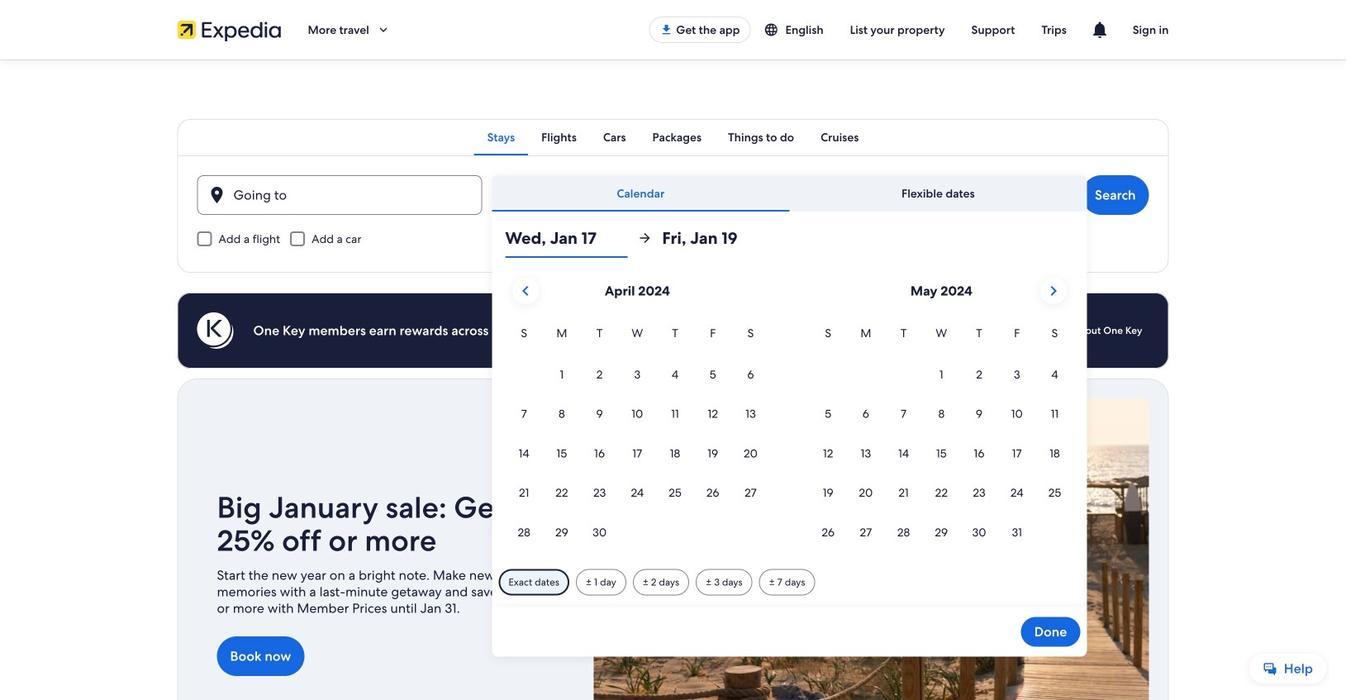 Task type: describe. For each thing, give the bounding box(es) containing it.
april 2024 element
[[505, 324, 770, 553]]

expedia logo image
[[177, 18, 282, 41]]

0 vertical spatial tab list
[[177, 119, 1170, 155]]

small image
[[764, 22, 786, 37]]

next month image
[[1044, 281, 1064, 301]]

download the app button image
[[660, 23, 673, 36]]



Task type: locate. For each thing, give the bounding box(es) containing it.
previous month image
[[516, 281, 536, 301]]

may 2024 element
[[810, 324, 1074, 553]]

tab list
[[177, 119, 1170, 155], [492, 175, 1088, 212]]

application
[[505, 271, 1074, 553]]

communication center icon image
[[1090, 20, 1110, 40]]

more travel image
[[376, 22, 391, 37]]

1 vertical spatial tab list
[[492, 175, 1088, 212]]

directional image
[[638, 231, 653, 246]]

main content
[[0, 60, 1347, 700]]



Task type: vqa. For each thing, say whether or not it's contained in the screenshot.
NEW YORK FLIGHTS image
no



